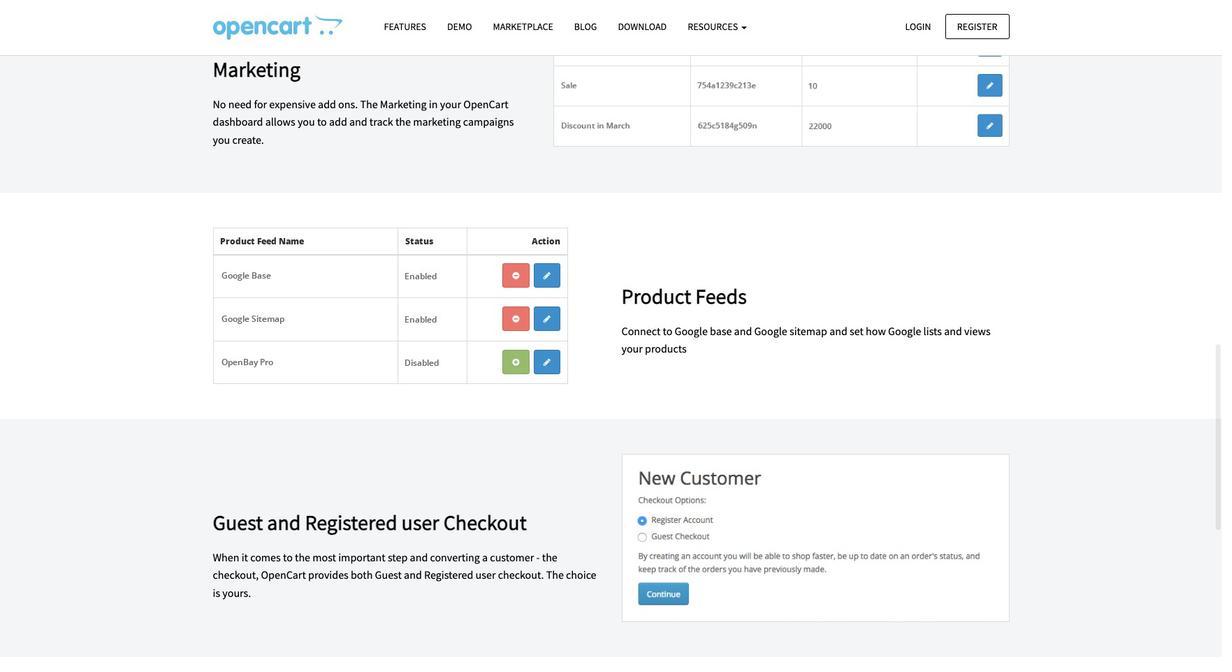 Task type: locate. For each thing, give the bounding box(es) containing it.
to right comes
[[283, 551, 293, 565]]

opencart inside no need for expensive add ons. the marketing in your opencart dashboard allows you to add and track the marketing campaigns you create.
[[464, 97, 509, 111]]

google left base
[[675, 324, 708, 338]]

google left lists on the right of page
[[889, 324, 922, 338]]

when it comes to the most important step and converting a customer - the checkout, opencart provides both guest and registered user checkout. the choice is yours.
[[213, 551, 597, 601]]

it
[[242, 551, 248, 565]]

3 google from the left
[[889, 324, 922, 338]]

add down ons.
[[329, 115, 347, 129]]

-
[[537, 551, 540, 565]]

0 vertical spatial user
[[402, 510, 440, 536]]

the
[[396, 115, 411, 129], [295, 551, 310, 565], [542, 551, 558, 565]]

0 horizontal spatial the
[[295, 551, 310, 565]]

1 horizontal spatial the
[[396, 115, 411, 129]]

user inside when it comes to the most important step and converting a customer - the checkout, opencart provides both guest and registered user checkout. the choice is yours.
[[476, 569, 496, 583]]

1 horizontal spatial the
[[547, 569, 564, 583]]

1 horizontal spatial google
[[755, 324, 788, 338]]

for
[[254, 97, 267, 111]]

and right lists on the right of page
[[945, 324, 963, 338]]

registered down converting
[[424, 569, 474, 583]]

guest down step
[[375, 569, 402, 583]]

to
[[317, 115, 327, 129], [663, 324, 673, 338], [283, 551, 293, 565]]

1 vertical spatial guest
[[375, 569, 402, 583]]

the left most
[[295, 551, 310, 565]]

you down the 'dashboard'
[[213, 133, 230, 147]]

the left the choice
[[547, 569, 564, 583]]

checkout,
[[213, 569, 259, 583]]

guest inside when it comes to the most important step and converting a customer - the checkout, opencart provides both guest and registered user checkout. the choice is yours.
[[375, 569, 402, 583]]

user
[[402, 510, 440, 536], [476, 569, 496, 583]]

yours.
[[223, 587, 251, 601]]

add
[[318, 97, 336, 111], [329, 115, 347, 129]]

you down expensive
[[298, 115, 315, 129]]

sitemap
[[790, 324, 828, 338]]

and
[[350, 115, 368, 129], [735, 324, 753, 338], [830, 324, 848, 338], [945, 324, 963, 338], [267, 510, 301, 536], [410, 551, 428, 565], [404, 569, 422, 583]]

your inside the connect to google base and google sitemap and set how google lists and views your products
[[622, 342, 643, 356]]

you
[[298, 115, 315, 129], [213, 133, 230, 147]]

1 horizontal spatial your
[[622, 342, 643, 356]]

provides
[[308, 569, 349, 583]]

0 vertical spatial to
[[317, 115, 327, 129]]

1 horizontal spatial to
[[317, 115, 327, 129]]

to inside the connect to google base and google sitemap and set how google lists and views your products
[[663, 324, 673, 338]]

1 horizontal spatial guest
[[375, 569, 402, 583]]

guest up it
[[213, 510, 263, 536]]

your inside no need for expensive add ons. the marketing in your opencart dashboard allows you to add and track the marketing campaigns you create.
[[440, 97, 462, 111]]

and right step
[[410, 551, 428, 565]]

0 horizontal spatial you
[[213, 133, 230, 147]]

1 vertical spatial user
[[476, 569, 496, 583]]

1 horizontal spatial registered
[[424, 569, 474, 583]]

demo
[[448, 20, 472, 33]]

step
[[388, 551, 408, 565]]

base
[[710, 324, 732, 338]]

1 vertical spatial to
[[663, 324, 673, 338]]

add left ons.
[[318, 97, 336, 111]]

create.
[[232, 133, 264, 147]]

2 vertical spatial to
[[283, 551, 293, 565]]

marketing
[[413, 115, 461, 129]]

guest and registered user checkout image
[[622, 454, 1010, 623]]

opencart up campaigns
[[464, 97, 509, 111]]

registered
[[305, 510, 398, 536], [424, 569, 474, 583]]

converting
[[430, 551, 480, 565]]

1 vertical spatial the
[[547, 569, 564, 583]]

registered inside when it comes to the most important step and converting a customer - the checkout, opencart provides both guest and registered user checkout. the choice is yours.
[[424, 569, 474, 583]]

1 vertical spatial opencart
[[261, 569, 306, 583]]

registered up important
[[305, 510, 398, 536]]

the right ons.
[[360, 97, 378, 111]]

set
[[850, 324, 864, 338]]

feeds
[[696, 283, 747, 310]]

login
[[906, 20, 932, 33]]

your
[[440, 97, 462, 111], [622, 342, 643, 356]]

campaigns
[[463, 115, 514, 129]]

marketing up for
[[213, 56, 301, 82]]

your right in
[[440, 97, 462, 111]]

opencart down comes
[[261, 569, 306, 583]]

the right -
[[542, 551, 558, 565]]

to up products
[[663, 324, 673, 338]]

guest
[[213, 510, 263, 536], [375, 569, 402, 583]]

2 horizontal spatial to
[[663, 324, 673, 338]]

1 vertical spatial marketing
[[380, 97, 427, 111]]

user up step
[[402, 510, 440, 536]]

connect
[[622, 324, 661, 338]]

download link
[[608, 15, 678, 39]]

1 google from the left
[[675, 324, 708, 338]]

and inside no need for expensive add ons. the marketing in your opencart dashboard allows you to add and track the marketing campaigns you create.
[[350, 115, 368, 129]]

0 horizontal spatial marketing
[[213, 56, 301, 82]]

0 vertical spatial registered
[[305, 510, 398, 536]]

0 horizontal spatial to
[[283, 551, 293, 565]]

how
[[866, 324, 887, 338]]

features link
[[374, 15, 437, 39]]

0 horizontal spatial the
[[360, 97, 378, 111]]

your down the connect
[[622, 342, 643, 356]]

to right 'allows'
[[317, 115, 327, 129]]

google
[[675, 324, 708, 338], [755, 324, 788, 338], [889, 324, 922, 338]]

resources
[[688, 20, 740, 33]]

marketing up track
[[380, 97, 427, 111]]

opencart
[[464, 97, 509, 111], [261, 569, 306, 583]]

a
[[483, 551, 488, 565]]

1 vertical spatial your
[[622, 342, 643, 356]]

0 vertical spatial opencart
[[464, 97, 509, 111]]

0 vertical spatial your
[[440, 97, 462, 111]]

marketing image
[[554, 0, 1010, 147]]

0 horizontal spatial opencart
[[261, 569, 306, 583]]

2 horizontal spatial google
[[889, 324, 922, 338]]

customer
[[490, 551, 534, 565]]

1 horizontal spatial marketing
[[380, 97, 427, 111]]

products
[[645, 342, 687, 356]]

1 horizontal spatial user
[[476, 569, 496, 583]]

most
[[313, 551, 336, 565]]

marketing
[[213, 56, 301, 82], [380, 97, 427, 111]]

0 vertical spatial the
[[360, 97, 378, 111]]

1 horizontal spatial you
[[298, 115, 315, 129]]

the
[[360, 97, 378, 111], [547, 569, 564, 583]]

1 horizontal spatial opencart
[[464, 97, 509, 111]]

0 horizontal spatial your
[[440, 97, 462, 111]]

and down ons.
[[350, 115, 368, 129]]

1 vertical spatial registered
[[424, 569, 474, 583]]

2 horizontal spatial the
[[542, 551, 558, 565]]

google left sitemap
[[755, 324, 788, 338]]

in
[[429, 97, 438, 111]]

0 horizontal spatial guest
[[213, 510, 263, 536]]

0 horizontal spatial google
[[675, 324, 708, 338]]

user down a
[[476, 569, 496, 583]]

the right track
[[396, 115, 411, 129]]

1 vertical spatial add
[[329, 115, 347, 129]]



Task type: describe. For each thing, give the bounding box(es) containing it.
0 vertical spatial you
[[298, 115, 315, 129]]

allows
[[265, 115, 296, 129]]

connect to google base and google sitemap and set how google lists and views your products
[[622, 324, 991, 356]]

when
[[213, 551, 239, 565]]

dashboard
[[213, 115, 263, 129]]

the inside no need for expensive add ons. the marketing in your opencart dashboard allows you to add and track the marketing campaigns you create.
[[396, 115, 411, 129]]

expensive
[[269, 97, 316, 111]]

opencart - features image
[[213, 15, 342, 40]]

the inside no need for expensive add ons. the marketing in your opencart dashboard allows you to add and track the marketing campaigns you create.
[[360, 97, 378, 111]]

important
[[339, 551, 386, 565]]

blog link
[[564, 15, 608, 39]]

checkout
[[444, 510, 527, 536]]

product feeds
[[622, 283, 747, 310]]

both
[[351, 569, 373, 583]]

marketplace
[[493, 20, 554, 33]]

opencart inside when it comes to the most important step and converting a customer - the checkout, opencart provides both guest and registered user checkout. the choice is yours.
[[261, 569, 306, 583]]

2 google from the left
[[755, 324, 788, 338]]

choice
[[566, 569, 597, 583]]

no
[[213, 97, 226, 111]]

need
[[228, 97, 252, 111]]

download
[[618, 20, 667, 33]]

checkout.
[[498, 569, 544, 583]]

0 vertical spatial marketing
[[213, 56, 301, 82]]

1 vertical spatial you
[[213, 133, 230, 147]]

demo link
[[437, 15, 483, 39]]

register
[[958, 20, 998, 33]]

0 horizontal spatial registered
[[305, 510, 398, 536]]

no need for expensive add ons. the marketing in your opencart dashboard allows you to add and track the marketing campaigns you create.
[[213, 97, 514, 147]]

register link
[[946, 14, 1010, 39]]

and up comes
[[267, 510, 301, 536]]

0 vertical spatial guest
[[213, 510, 263, 536]]

blog
[[575, 20, 597, 33]]

comes
[[250, 551, 281, 565]]

marketing inside no need for expensive add ons. the marketing in your opencart dashboard allows you to add and track the marketing campaigns you create.
[[380, 97, 427, 111]]

lists
[[924, 324, 943, 338]]

0 horizontal spatial user
[[402, 510, 440, 536]]

and left set
[[830, 324, 848, 338]]

to inside when it comes to the most important step and converting a customer - the checkout, opencart provides both guest and registered user checkout. the choice is yours.
[[283, 551, 293, 565]]

the inside when it comes to the most important step and converting a customer - the checkout, opencart provides both guest and registered user checkout. the choice is yours.
[[547, 569, 564, 583]]

marketplace link
[[483, 15, 564, 39]]

product
[[622, 283, 692, 310]]

features
[[384, 20, 427, 33]]

resources link
[[678, 15, 758, 39]]

views
[[965, 324, 991, 338]]

guest and registered user checkout
[[213, 510, 527, 536]]

login link
[[894, 14, 944, 39]]

and right base
[[735, 324, 753, 338]]

to inside no need for expensive add ons. the marketing in your opencart dashboard allows you to add and track the marketing campaigns you create.
[[317, 115, 327, 129]]

is
[[213, 587, 220, 601]]

and down step
[[404, 569, 422, 583]]

track
[[370, 115, 393, 129]]

product feeds image
[[213, 228, 568, 384]]

0 vertical spatial add
[[318, 97, 336, 111]]

ons.
[[338, 97, 358, 111]]



Task type: vqa. For each thing, say whether or not it's contained in the screenshot.
the leftmost Marketing
yes



